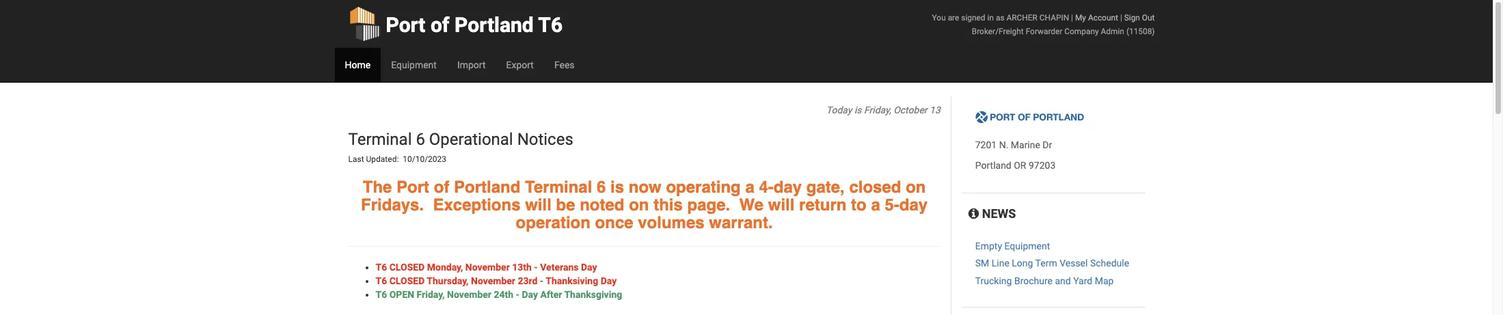 Task type: vqa. For each thing, say whether or not it's contained in the screenshot.
»
no



Task type: describe. For each thing, give the bounding box(es) containing it.
broker/freight
[[972, 27, 1024, 36]]

is inside the port of portland terminal 6 is now operating a 4-day gate, closed on fridays .  exceptions will be noted on this page.  we will return to a 5-day operation once volumes warrant.
[[611, 178, 624, 197]]

admin
[[1101, 27, 1125, 36]]

n.
[[1000, 140, 1009, 151]]

terminal 6 operational notices last updated:  10/10/2023
[[348, 130, 578, 164]]

0 horizontal spatial day
[[774, 178, 802, 197]]

equipment button
[[381, 48, 447, 82]]

now
[[629, 178, 662, 197]]

today
[[827, 105, 852, 116]]

port of portland t6 link
[[348, 0, 563, 48]]

forwarder
[[1026, 27, 1063, 36]]

you
[[932, 13, 946, 23]]

open
[[390, 289, 415, 300]]

return
[[799, 196, 847, 215]]

thursday,
[[427, 275, 469, 286]]

october
[[894, 105, 928, 116]]

6 inside the port of portland terminal 6 is now operating a 4-day gate, closed on fridays .  exceptions will be noted on this page.  we will return to a 5-day operation once volumes warrant.
[[597, 178, 606, 197]]

0 vertical spatial port
[[386, 13, 426, 37]]

fees
[[555, 59, 575, 70]]

1 horizontal spatial day
[[900, 196, 928, 215]]

exceptions
[[433, 196, 521, 215]]

portland inside the port of portland terminal 6 is now operating a 4-day gate, closed on fridays .  exceptions will be noted on this page.  we will return to a 5-day operation once volumes warrant.
[[454, 178, 521, 197]]

t6 left thursday,
[[376, 275, 387, 286]]

1 horizontal spatial -
[[534, 262, 538, 273]]

t6 closed monday, november 13th - veterans day t6 closed thursday, november 23rd - thanksiving day t6 open friday, november 24th - day after thanksgiving
[[376, 262, 622, 300]]

today is friday, october 13
[[827, 105, 941, 116]]

trucking
[[976, 276, 1012, 286]]

as
[[996, 13, 1005, 23]]

port of portland t6
[[386, 13, 563, 37]]

gate,
[[807, 178, 845, 197]]

7201
[[976, 140, 997, 151]]

23rd
[[518, 275, 538, 286]]

news
[[979, 207, 1016, 221]]

noted
[[580, 196, 625, 215]]

be
[[556, 196, 575, 215]]

2 vertical spatial november
[[447, 289, 492, 300]]

equipment inside empty equipment sm line long term vessel schedule trucking brochure and yard map
[[1005, 241, 1051, 252]]

0 horizontal spatial on
[[629, 196, 649, 215]]

in
[[988, 13, 994, 23]]

t6 left open
[[376, 289, 387, 300]]

volumes
[[638, 214, 705, 233]]

export
[[506, 59, 534, 70]]

account
[[1089, 13, 1119, 23]]

import button
[[447, 48, 496, 82]]

marine
[[1011, 140, 1041, 151]]

my
[[1076, 13, 1087, 23]]

export button
[[496, 48, 544, 82]]

term
[[1036, 258, 1058, 269]]

of inside the port of portland terminal 6 is now operating a 4-day gate, closed on fridays .  exceptions will be noted on this page.  we will return to a 5-day operation once volumes warrant.
[[434, 178, 450, 197]]

once
[[595, 214, 634, 233]]

97203
[[1029, 160, 1056, 171]]

brochure
[[1015, 276, 1053, 286]]

0 vertical spatial november
[[466, 262, 510, 273]]

port inside the port of portland terminal 6 is now operating a 4-day gate, closed on fridays .  exceptions will be noted on this page.  we will return to a 5-day operation once volumes warrant.
[[397, 178, 430, 197]]

4-
[[759, 178, 774, 197]]

10/10/2023
[[403, 155, 447, 164]]

t6 down the fridays
[[376, 262, 387, 273]]

my account link
[[1076, 13, 1119, 23]]

2 vertical spatial day
[[522, 289, 538, 300]]

1 horizontal spatial day
[[581, 262, 597, 273]]

home button
[[335, 48, 381, 82]]

2 vertical spatial -
[[516, 289, 520, 300]]

out
[[1143, 13, 1155, 23]]

2 will from the left
[[768, 196, 795, 215]]

0 vertical spatial of
[[431, 13, 450, 37]]

schedule
[[1091, 258, 1130, 269]]

or
[[1014, 160, 1027, 171]]

empty equipment sm line long term vessel schedule trucking brochure and yard map
[[976, 241, 1130, 286]]

operational
[[429, 130, 513, 149]]

(11508)
[[1127, 27, 1155, 36]]

operation
[[516, 214, 591, 233]]

notices
[[517, 130, 574, 149]]

to
[[851, 196, 867, 215]]

7201 n. marine dr
[[976, 140, 1053, 151]]

operating
[[666, 178, 741, 197]]

1 | from the left
[[1072, 13, 1074, 23]]

t6 up fees
[[538, 13, 563, 37]]



Task type: locate. For each thing, give the bounding box(es) containing it.
1 horizontal spatial a
[[872, 196, 881, 215]]

1 horizontal spatial 6
[[597, 178, 606, 197]]

terminal inside the port of portland terminal 6 is now operating a 4-day gate, closed on fridays .  exceptions will be noted on this page.  we will return to a 5-day operation once volumes warrant.
[[525, 178, 592, 197]]

last
[[348, 155, 364, 164]]

is right today
[[855, 105, 862, 116]]

import
[[457, 59, 486, 70]]

empty equipment link
[[976, 241, 1051, 252]]

equipment
[[391, 59, 437, 70], [1005, 241, 1051, 252]]

day
[[581, 262, 597, 273], [601, 275, 617, 286], [522, 289, 538, 300]]

a
[[746, 178, 755, 197], [872, 196, 881, 215]]

signed
[[962, 13, 986, 23]]

1 horizontal spatial equipment
[[1005, 241, 1051, 252]]

monday,
[[427, 262, 463, 273]]

- right 23rd
[[540, 275, 544, 286]]

thanksgiving
[[564, 289, 622, 300]]

day
[[774, 178, 802, 197], [900, 196, 928, 215]]

day right to
[[900, 196, 928, 215]]

1 vertical spatial day
[[601, 275, 617, 286]]

terminal
[[348, 130, 412, 149], [525, 178, 592, 197]]

company
[[1065, 27, 1099, 36]]

of up the equipment popup button
[[431, 13, 450, 37]]

closed
[[390, 262, 425, 273], [390, 275, 425, 286]]

portland down terminal 6 operational notices last updated:  10/10/2023
[[454, 178, 521, 197]]

port
[[386, 13, 426, 37], [397, 178, 430, 197]]

sm
[[976, 258, 990, 269]]

6 inside terminal 6 operational notices last updated:  10/10/2023
[[416, 130, 425, 149]]

port down 10/10/2023
[[397, 178, 430, 197]]

day up thanksiving
[[581, 262, 597, 273]]

0 vertical spatial portland
[[455, 13, 534, 37]]

archer
[[1007, 13, 1038, 23]]

1 vertical spatial equipment
[[1005, 241, 1051, 252]]

sign out link
[[1125, 13, 1155, 23]]

veterans
[[540, 262, 579, 273]]

port up the equipment popup button
[[386, 13, 426, 37]]

| left the "my"
[[1072, 13, 1074, 23]]

13
[[930, 105, 941, 116]]

0 horizontal spatial friday,
[[417, 289, 445, 300]]

info circle image
[[969, 208, 979, 220]]

0 horizontal spatial a
[[746, 178, 755, 197]]

1 closed from the top
[[390, 262, 425, 273]]

1 vertical spatial november
[[471, 275, 516, 286]]

portland inside port of portland t6 link
[[455, 13, 534, 37]]

dr
[[1043, 140, 1053, 151]]

port of portland t6 image
[[976, 111, 1085, 125]]

1 vertical spatial terminal
[[525, 178, 592, 197]]

0 vertical spatial 6
[[416, 130, 425, 149]]

| left sign
[[1121, 13, 1123, 23]]

map
[[1095, 276, 1114, 286]]

2 horizontal spatial -
[[540, 275, 544, 286]]

2 closed from the top
[[390, 275, 425, 286]]

day down 23rd
[[522, 289, 538, 300]]

the port of portland terminal 6 is now operating a 4-day gate, closed on fridays .  exceptions will be noted on this page.  we will return to a 5-day operation once volumes warrant.
[[361, 178, 928, 233]]

equipment inside popup button
[[391, 59, 437, 70]]

6 up 10/10/2023
[[416, 130, 425, 149]]

0 vertical spatial friday,
[[864, 105, 892, 116]]

fees button
[[544, 48, 585, 82]]

1 horizontal spatial |
[[1121, 13, 1123, 23]]

of
[[431, 13, 450, 37], [434, 178, 450, 197]]

1 vertical spatial friday,
[[417, 289, 445, 300]]

1 horizontal spatial friday,
[[864, 105, 892, 116]]

1 vertical spatial is
[[611, 178, 624, 197]]

1 vertical spatial 6
[[597, 178, 606, 197]]

0 horizontal spatial day
[[522, 289, 538, 300]]

0 horizontal spatial will
[[525, 196, 552, 215]]

2 vertical spatial portland
[[454, 178, 521, 197]]

2 | from the left
[[1121, 13, 1123, 23]]

thanksiving
[[546, 275, 599, 286]]

0 vertical spatial -
[[534, 262, 538, 273]]

sign
[[1125, 13, 1141, 23]]

we
[[740, 196, 764, 215]]

5-
[[885, 196, 900, 215]]

fridays
[[361, 196, 420, 215]]

after
[[541, 289, 562, 300]]

will left "be"
[[525, 196, 552, 215]]

- right 13th
[[534, 262, 538, 273]]

- right the 24th at the left bottom
[[516, 289, 520, 300]]

0 vertical spatial equipment
[[391, 59, 437, 70]]

1 vertical spatial closed
[[390, 275, 425, 286]]

1 horizontal spatial is
[[855, 105, 862, 116]]

trucking brochure and yard map link
[[976, 276, 1114, 286]]

and
[[1055, 276, 1071, 286]]

is left now
[[611, 178, 624, 197]]

6
[[416, 130, 425, 149], [597, 178, 606, 197]]

0 horizontal spatial is
[[611, 178, 624, 197]]

yard
[[1074, 276, 1093, 286]]

0 horizontal spatial terminal
[[348, 130, 412, 149]]

empty
[[976, 241, 1003, 252]]

1 vertical spatial port
[[397, 178, 430, 197]]

a left 4-
[[746, 178, 755, 197]]

on
[[906, 178, 926, 197], [629, 196, 649, 215]]

1 horizontal spatial will
[[768, 196, 795, 215]]

sm line long term vessel schedule link
[[976, 258, 1130, 269]]

terminal up last
[[348, 130, 412, 149]]

0 horizontal spatial 6
[[416, 130, 425, 149]]

warrant.
[[709, 214, 773, 233]]

0 vertical spatial day
[[581, 262, 597, 273]]

2 horizontal spatial day
[[601, 275, 617, 286]]

1 horizontal spatial on
[[906, 178, 926, 197]]

0 vertical spatial is
[[855, 105, 862, 116]]

1 vertical spatial portland
[[976, 160, 1012, 171]]

are
[[948, 13, 960, 23]]

november
[[466, 262, 510, 273], [471, 275, 516, 286], [447, 289, 492, 300]]

will right we
[[768, 196, 795, 215]]

0 horizontal spatial |
[[1072, 13, 1074, 23]]

day up the thanksgiving
[[601, 275, 617, 286]]

friday, down thursday,
[[417, 289, 445, 300]]

friday,
[[864, 105, 892, 116], [417, 289, 445, 300]]

friday, left the "october"
[[864, 105, 892, 116]]

closed
[[850, 178, 902, 197]]

equipment up 'long'
[[1005, 241, 1051, 252]]

1 horizontal spatial terminal
[[525, 178, 592, 197]]

6 up once
[[597, 178, 606, 197]]

0 horizontal spatial equipment
[[391, 59, 437, 70]]

the
[[363, 178, 392, 197]]

0 vertical spatial terminal
[[348, 130, 412, 149]]

friday, inside t6 closed monday, november 13th - veterans day t6 closed thursday, november 23rd - thanksiving day t6 open friday, november 24th - day after thanksgiving
[[417, 289, 445, 300]]

is
[[855, 105, 862, 116], [611, 178, 624, 197]]

portland up 'import'
[[455, 13, 534, 37]]

portland down 7201
[[976, 160, 1012, 171]]

day left gate,
[[774, 178, 802, 197]]

portland or 97203
[[976, 160, 1056, 171]]

1 will from the left
[[525, 196, 552, 215]]

will
[[525, 196, 552, 215], [768, 196, 795, 215]]

terminal up operation
[[525, 178, 592, 197]]

a left 5-
[[872, 196, 881, 215]]

equipment right home
[[391, 59, 437, 70]]

|
[[1072, 13, 1074, 23], [1121, 13, 1123, 23]]

1 vertical spatial of
[[434, 178, 450, 197]]

line
[[992, 258, 1010, 269]]

0 vertical spatial closed
[[390, 262, 425, 273]]

on right 5-
[[906, 178, 926, 197]]

this
[[654, 196, 683, 215]]

t6
[[538, 13, 563, 37], [376, 262, 387, 273], [376, 275, 387, 286], [376, 289, 387, 300]]

on left this
[[629, 196, 649, 215]]

13th
[[512, 262, 532, 273]]

terminal inside terminal 6 operational notices last updated:  10/10/2023
[[348, 130, 412, 149]]

home
[[345, 59, 371, 70]]

long
[[1012, 258, 1034, 269]]

vessel
[[1060, 258, 1088, 269]]

chapin
[[1040, 13, 1070, 23]]

1 vertical spatial -
[[540, 275, 544, 286]]

you are signed in as archer chapin | my account | sign out broker/freight forwarder company admin (11508)
[[932, 13, 1155, 36]]

of down 10/10/2023
[[434, 178, 450, 197]]

0 horizontal spatial -
[[516, 289, 520, 300]]

portland
[[455, 13, 534, 37], [976, 160, 1012, 171], [454, 178, 521, 197]]

24th
[[494, 289, 514, 300]]



